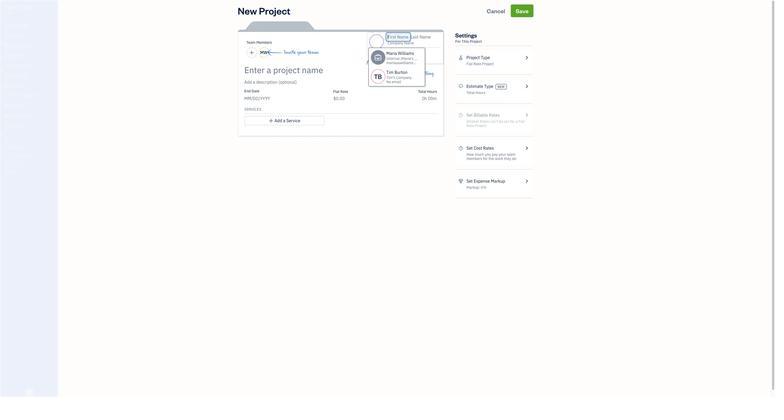 Task type: describe. For each thing, give the bounding box(es) containing it.
bank connections image
[[4, 162, 57, 166]]

set for set expense markup
[[467, 179, 473, 184]]

end date
[[244, 89, 259, 93]]

expense image
[[3, 73, 10, 78]]

mw
[[260, 50, 268, 55]]

settings for this project
[[455, 31, 482, 44]]

company)
[[415, 56, 432, 61]]

flat for flat rate
[[333, 89, 340, 94]]

date
[[252, 89, 259, 93]]

Email Address text field
[[396, 50, 420, 55]]

phone image
[[388, 57, 393, 61]]

company inside tim burton tim's company no email
[[396, 75, 412, 80]]

burton
[[395, 70, 408, 75]]

pay
[[492, 152, 498, 157]]

estimate
[[467, 84, 483, 89]]

members
[[467, 156, 482, 161]]

the inside how much you pay your team members for the work they do
[[489, 156, 494, 161]]

markup
[[491, 179, 505, 184]]

the inside 'choose who you're billing the project to'
[[383, 77, 389, 83]]

1 horizontal spatial total
[[467, 90, 475, 95]]

1 horizontal spatial hours
[[476, 90, 486, 95]]

tim's
[[386, 75, 395, 80]]

team inside how much you pay your team members for the work they do
[[507, 152, 516, 157]]

Project Name text field
[[244, 65, 390, 75]]

client image
[[3, 33, 10, 38]]

internal
[[386, 56, 400, 61]]

expenses image
[[459, 178, 463, 184]]

set for set cost rates
[[467, 146, 473, 151]]

tb
[[374, 72, 382, 81]]

chevronright image for set cost rates
[[525, 145, 529, 151]]

cancel
[[487, 7, 505, 15]]

tim burton tim's company no email
[[386, 70, 412, 84]]

you're
[[407, 71, 420, 77]]

for
[[455, 39, 461, 44]]

chevronright image for set expense markup
[[525, 178, 529, 184]]

a
[[283, 118, 285, 123]]

much
[[475, 152, 484, 157]]

rates
[[483, 146, 494, 151]]

1 horizontal spatial total hours
[[467, 90, 486, 95]]

First Name text field
[[388, 34, 409, 40]]

save
[[516, 7, 529, 15]]

flat rate project
[[467, 62, 494, 66]]

maria's
[[4, 5, 18, 10]]

markup:
[[467, 185, 480, 190]]

your inside how much you pay your team members for the work they do
[[499, 152, 506, 157]]

project image
[[3, 83, 10, 88]]

williams
[[398, 51, 414, 56]]

this
[[462, 39, 469, 44]]

estimates image
[[459, 83, 463, 90]]

Phone Number text field
[[396, 57, 421, 62]]

Last Name text field
[[411, 34, 431, 40]]

envelope image
[[388, 50, 393, 54]]

estimate image
[[3, 43, 10, 48]]

cost
[[474, 146, 482, 151]]

tim
[[386, 70, 394, 75]]

estimate type
[[467, 84, 494, 89]]

maria williams internal (maria's company) mariaaawilliams@gmail.com
[[386, 51, 434, 65]]

freshbooks image
[[25, 389, 33, 395]]

timer image
[[3, 93, 10, 99]]

how
[[467, 152, 474, 157]]

billing
[[421, 71, 434, 77]]

project inside "settings for this project"
[[470, 39, 482, 44]]

services
[[244, 107, 261, 112]]

tb list box
[[368, 48, 434, 87]]

maria
[[386, 51, 397, 56]]

settings
[[455, 31, 477, 39]]

Amount (USD) text field
[[333, 96, 345, 101]]

main element
[[0, 0, 71, 397]]

team
[[247, 40, 256, 45]]

cancel button
[[482, 4, 510, 17]]



Task type: locate. For each thing, give the bounding box(es) containing it.
chevronright image for project type
[[525, 54, 529, 61]]

money image
[[3, 103, 10, 109]]

company
[[19, 5, 37, 10], [396, 75, 412, 80]]

the
[[383, 77, 389, 83], [489, 156, 494, 161]]

2 vertical spatial chevronright image
[[525, 178, 529, 184]]

1 vertical spatial type
[[484, 84, 494, 89]]

team right "work"
[[507, 152, 516, 157]]

your right invite
[[297, 49, 307, 55]]

1 vertical spatial chevronright image
[[525, 145, 529, 151]]

invite
[[284, 49, 296, 55]]

total
[[418, 89, 426, 94], [467, 90, 475, 95]]

project type
[[467, 55, 490, 60]]

0 vertical spatial chevronright image
[[525, 54, 529, 61]]

0 vertical spatial flat
[[467, 62, 473, 66]]

add team member image
[[249, 49, 254, 56]]

new
[[498, 85, 505, 89]]

the right for
[[489, 156, 494, 161]]

type
[[481, 55, 490, 60], [484, 84, 494, 89]]

chevronright image
[[525, 54, 529, 61], [525, 145, 529, 151], [525, 178, 529, 184]]

set
[[467, 146, 473, 151], [467, 179, 473, 184]]

flat up amount (usd) text field
[[333, 89, 340, 94]]

project
[[391, 77, 404, 83]]

new
[[238, 4, 257, 17]]

members
[[257, 40, 272, 45]]

your
[[297, 49, 307, 55], [499, 152, 506, 157]]

apps image
[[4, 137, 57, 141]]

choose
[[383, 71, 396, 77]]

1 vertical spatial rate
[[341, 89, 348, 94]]

rate for flat rate
[[341, 89, 348, 94]]

0 vertical spatial your
[[297, 49, 307, 55]]

hours
[[427, 89, 437, 94], [476, 90, 486, 95]]

0 horizontal spatial total hours
[[418, 89, 437, 94]]

set cost rates
[[467, 146, 494, 151]]

1 horizontal spatial team
[[507, 152, 516, 157]]

1 vertical spatial team
[[507, 152, 516, 157]]

total down estimate
[[467, 90, 475, 95]]

0 vertical spatial type
[[481, 55, 490, 60]]

owner
[[4, 11, 14, 15]]

markup: 0%
[[467, 185, 487, 190]]

add
[[275, 118, 282, 123]]

set up how
[[467, 146, 473, 151]]

who
[[398, 71, 406, 77]]

1 set from the top
[[467, 146, 473, 151]]

new project
[[238, 4, 291, 17]]

0%
[[481, 185, 487, 190]]

chevronright image
[[525, 83, 529, 90]]

1 horizontal spatial your
[[499, 152, 506, 157]]

flat
[[467, 62, 473, 66], [333, 89, 340, 94]]

Hourly Budget text field
[[422, 96, 437, 101]]

company down burton
[[396, 75, 412, 80]]

Project Description text field
[[244, 79, 390, 85]]

company inside maria's company owner
[[19, 5, 37, 10]]

0 horizontal spatial company
[[19, 5, 37, 10]]

1 vertical spatial the
[[489, 156, 494, 161]]

service
[[286, 118, 300, 123]]

type for estimate type
[[484, 84, 494, 89]]

3 chevronright image from the top
[[525, 178, 529, 184]]

end
[[244, 89, 251, 93]]

type up the "flat rate project"
[[481, 55, 490, 60]]

timetracking image
[[459, 145, 463, 151]]

maria's company owner
[[4, 5, 37, 15]]

report image
[[3, 123, 10, 129]]

no
[[386, 79, 391, 84]]

set expense markup
[[467, 179, 505, 184]]

they
[[504, 156, 511, 161]]

items and services image
[[4, 154, 57, 158]]

invoice image
[[3, 53, 10, 58]]

0 vertical spatial the
[[383, 77, 389, 83]]

hours down estimate type
[[476, 90, 486, 95]]

work
[[495, 156, 503, 161]]

team
[[308, 49, 319, 55], [507, 152, 516, 157]]

flat down project type
[[467, 62, 473, 66]]

type for project type
[[481, 55, 490, 60]]

1 horizontal spatial the
[[489, 156, 494, 161]]

project
[[259, 4, 291, 17], [470, 39, 482, 44], [467, 55, 480, 60], [482, 62, 494, 66]]

the down choose
[[383, 77, 389, 83]]

rate up amount (usd) text field
[[341, 89, 348, 94]]

company right maria's at the top left of page
[[19, 5, 37, 10]]

(maria's
[[401, 56, 414, 61]]

dashboard image
[[3, 23, 10, 28]]

1 horizontal spatial company
[[396, 75, 412, 80]]

add a service
[[275, 118, 300, 123]]

total hours
[[418, 89, 437, 94], [467, 90, 486, 95]]

1 chevronright image from the top
[[525, 54, 529, 61]]

1 horizontal spatial flat
[[467, 62, 473, 66]]

total up hourly budget text field
[[418, 89, 426, 94]]

plus image
[[269, 118, 274, 124]]

1 vertical spatial company
[[396, 75, 412, 80]]

hours up hourly budget text field
[[427, 89, 437, 94]]

team members
[[247, 40, 272, 45]]

add a service button
[[244, 116, 325, 125]]

1 vertical spatial your
[[499, 152, 506, 157]]

you
[[485, 152, 491, 157]]

rate
[[474, 62, 481, 66], [341, 89, 348, 94]]

do
[[512, 156, 517, 161]]

team up project name text box
[[308, 49, 319, 55]]

team members image
[[4, 145, 57, 149]]

payment image
[[3, 63, 10, 68]]

for
[[483, 156, 488, 161]]

2 set from the top
[[467, 179, 473, 184]]

0 horizontal spatial total
[[418, 89, 426, 94]]

End date in  format text field
[[244, 96, 309, 101]]

briefcase image
[[375, 55, 382, 60]]

flat rate
[[333, 89, 348, 94]]

projects image
[[459, 54, 463, 61]]

0 horizontal spatial the
[[383, 77, 389, 83]]

0 vertical spatial team
[[308, 49, 319, 55]]

save button
[[511, 4, 534, 17]]

total hours down estimate
[[467, 90, 486, 95]]

your right pay
[[499, 152, 506, 157]]

0 vertical spatial set
[[467, 146, 473, 151]]

set up markup:
[[467, 179, 473, 184]]

to
[[406, 77, 410, 83]]

settings image
[[4, 171, 57, 175]]

flat for flat rate project
[[467, 62, 473, 66]]

email
[[392, 79, 401, 84]]

type left 'new'
[[484, 84, 494, 89]]

0 horizontal spatial flat
[[333, 89, 340, 94]]

0 horizontal spatial hours
[[427, 89, 437, 94]]

choose who you're billing the project to
[[383, 71, 434, 83]]

0 horizontal spatial your
[[297, 49, 307, 55]]

Company Name text field
[[388, 41, 414, 45]]

0 vertical spatial company
[[19, 5, 37, 10]]

how much you pay your team members for the work they do
[[467, 152, 517, 161]]

2 chevronright image from the top
[[525, 145, 529, 151]]

0 horizontal spatial team
[[308, 49, 319, 55]]

mariaaawilliams@gmail.com
[[386, 60, 434, 65]]

total hours up hourly budget text field
[[418, 89, 437, 94]]

1 vertical spatial flat
[[333, 89, 340, 94]]

0 vertical spatial rate
[[474, 62, 481, 66]]

rate down project type
[[474, 62, 481, 66]]

1 horizontal spatial rate
[[474, 62, 481, 66]]

rate for flat rate project
[[474, 62, 481, 66]]

invite your team
[[284, 49, 319, 55]]

1 vertical spatial set
[[467, 179, 473, 184]]

expense
[[474, 179, 490, 184]]

chart image
[[3, 113, 10, 119]]

0 horizontal spatial rate
[[341, 89, 348, 94]]



Task type: vqa. For each thing, say whether or not it's contained in the screenshot.
in for There
no



